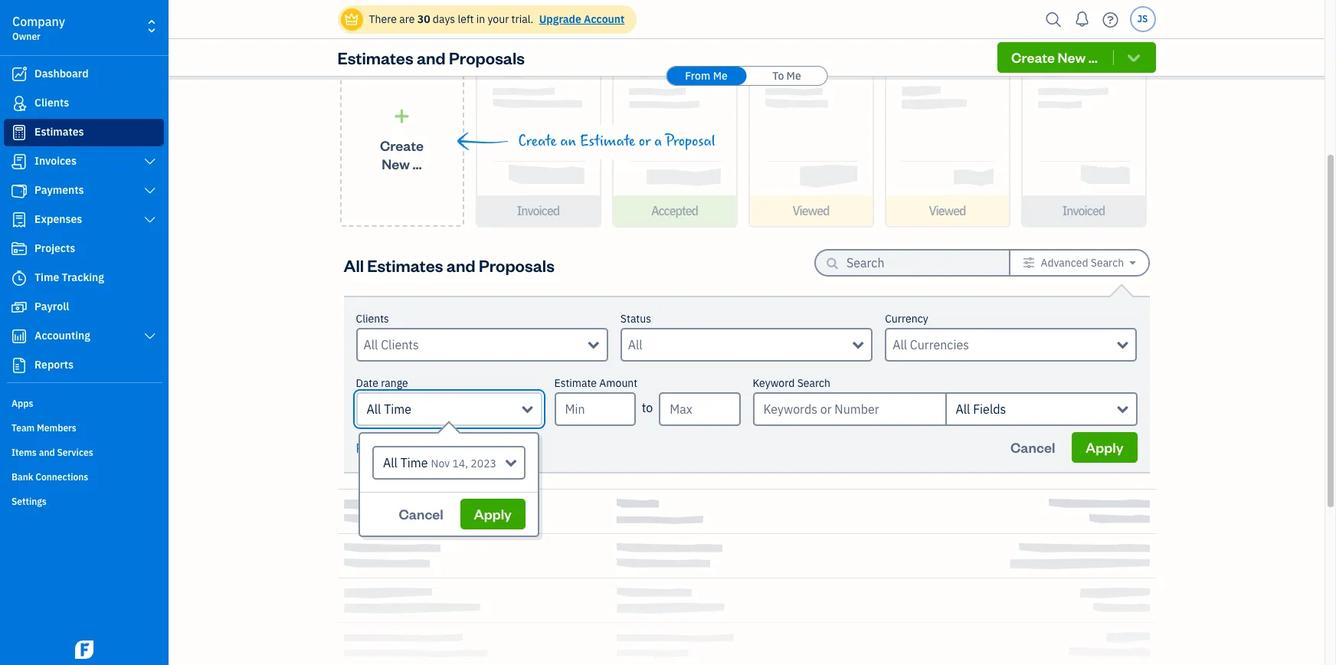 Task type: vqa. For each thing, say whether or not it's contained in the screenshot.
View Report
no



Task type: describe. For each thing, give the bounding box(es) containing it.
invoices
[[34, 154, 77, 168]]

search for advanced search
[[1091, 256, 1124, 270]]

from me link
[[667, 67, 746, 85]]

tracking
[[62, 271, 104, 284]]

chevron large down image for accounting
[[143, 330, 157, 343]]

time for all time nov 14, 2023
[[401, 455, 428, 471]]

to
[[773, 69, 784, 83]]

js button
[[1130, 6, 1156, 32]]

All Clients search field
[[364, 336, 588, 354]]

invoice image
[[10, 154, 28, 169]]

payment image
[[10, 183, 28, 198]]

items and services link
[[4, 441, 164, 464]]

estimate amount
[[554, 376, 638, 390]]

0 horizontal spatial create new …
[[380, 136, 424, 172]]

all fields
[[956, 402, 1006, 417]]

caretdown image
[[1130, 257, 1136, 269]]

Search text field
[[847, 251, 985, 275]]

create an estimate or a proposal
[[518, 133, 716, 150]]

in
[[476, 12, 485, 26]]

team
[[11, 422, 35, 434]]

plus image
[[393, 108, 411, 124]]

notifications image
[[1070, 4, 1095, 34]]

there
[[369, 12, 397, 26]]

2 vertical spatial estimates
[[367, 254, 443, 275]]

invoices link
[[4, 148, 164, 175]]

all inside date range "field"
[[383, 455, 398, 471]]

1 horizontal spatial apply button
[[1072, 432, 1138, 463]]

all time
[[367, 402, 412, 417]]

estimates for estimates and proposals
[[338, 47, 414, 68]]

2 viewed from the left
[[929, 203, 966, 218]]

owner
[[12, 31, 40, 42]]

and for proposals
[[417, 47, 446, 68]]

0 vertical spatial create new …
[[1012, 48, 1098, 66]]

estimates for estimates
[[34, 125, 84, 139]]

Keyword Search text field
[[753, 392, 945, 426]]

js
[[1138, 13, 1148, 25]]

team members
[[11, 422, 77, 434]]

timer image
[[10, 271, 28, 286]]

reports link
[[4, 352, 164, 379]]

dashboard image
[[10, 67, 28, 82]]

1 vertical spatial clients
[[356, 312, 389, 326]]

items and services
[[11, 447, 93, 458]]

date range
[[356, 376, 408, 390]]

team members link
[[4, 416, 164, 439]]

1 vertical spatial estimate
[[554, 376, 597, 390]]

expense image
[[10, 212, 28, 228]]

time inside "main" 'element'
[[34, 271, 59, 284]]

bank
[[11, 471, 33, 483]]

upgrade account link
[[536, 12, 625, 26]]

search for keyword search
[[797, 376, 831, 390]]

projects link
[[4, 235, 164, 263]]

keyword
[[753, 376, 795, 390]]

crown image
[[344, 11, 360, 27]]

apps
[[11, 398, 33, 409]]

recently
[[338, 15, 405, 37]]

all time button
[[356, 392, 542, 426]]

chevron large down image for expenses
[[143, 214, 157, 226]]

freshbooks image
[[72, 641, 97, 659]]

company owner
[[12, 14, 65, 42]]

settings
[[11, 496, 47, 507]]

1 viewed from the left
[[793, 203, 830, 218]]

advanced
[[1041, 256, 1089, 270]]

days
[[433, 12, 455, 26]]

go to help image
[[1099, 8, 1123, 31]]

apps link
[[4, 392, 164, 415]]

1 vertical spatial and
[[447, 254, 476, 275]]

and for services
[[39, 447, 55, 458]]

from me
[[685, 69, 728, 83]]

amount
[[600, 376, 638, 390]]

client image
[[10, 96, 28, 111]]

project image
[[10, 241, 28, 257]]

me for to me
[[787, 69, 801, 83]]

an
[[560, 133, 576, 150]]

keyword search
[[753, 376, 831, 390]]

reset all
[[356, 441, 403, 456]]

accounting
[[34, 329, 90, 343]]

apply for the rightmost apply button
[[1086, 438, 1124, 456]]

2 horizontal spatial create
[[1012, 48, 1055, 66]]

recently updated
[[338, 15, 475, 37]]

settings image
[[1023, 257, 1035, 269]]

cancel button for apply button to the left
[[385, 499, 457, 530]]

time tracking link
[[4, 264, 164, 292]]

reset
[[356, 441, 387, 456]]

All search field
[[628, 336, 853, 354]]

clients link
[[4, 90, 164, 117]]

expenses
[[34, 212, 82, 226]]

chevron large down image for invoices
[[143, 156, 157, 168]]

time for all time
[[384, 402, 412, 417]]

reset all button
[[356, 439, 403, 457]]

1 vertical spatial …
[[413, 154, 422, 172]]

0 vertical spatial proposals
[[449, 47, 525, 68]]

dashboard
[[34, 67, 89, 80]]

left
[[458, 12, 474, 26]]

2023
[[471, 457, 497, 471]]

there are 30 days left in your trial. upgrade account
[[369, 12, 625, 26]]

Estimate Amount Maximum text field
[[659, 392, 741, 426]]

updated
[[409, 15, 475, 37]]

a
[[654, 133, 662, 150]]



Task type: locate. For each thing, give the bounding box(es) containing it.
0 vertical spatial cancel button
[[997, 432, 1069, 463]]

chevron large down image
[[143, 214, 157, 226], [143, 330, 157, 343]]

time
[[34, 271, 59, 284], [384, 402, 412, 417], [401, 455, 428, 471]]

search right keyword
[[797, 376, 831, 390]]

or
[[639, 133, 651, 150]]

apply button
[[1072, 432, 1138, 463], [460, 499, 526, 530]]

estimates
[[338, 47, 414, 68], [34, 125, 84, 139], [367, 254, 443, 275]]

1 chevron large down image from the top
[[143, 214, 157, 226]]

apply down the keyword search field
[[1086, 438, 1124, 456]]

chevron large down image for payments
[[143, 185, 157, 197]]

create new … down plus icon
[[380, 136, 424, 172]]

2 me from the left
[[787, 69, 801, 83]]

1 horizontal spatial create
[[518, 133, 557, 150]]

1 horizontal spatial cancel
[[1011, 438, 1055, 456]]

1 horizontal spatial search
[[1091, 256, 1124, 270]]

create new …
[[1012, 48, 1098, 66], [380, 136, 424, 172]]

0 horizontal spatial search
[[797, 376, 831, 390]]

create new … button for create an estimate or a proposal
[[340, 54, 464, 227]]

1 vertical spatial time
[[384, 402, 412, 417]]

estimates and proposals
[[338, 47, 525, 68]]

all inside the keyword search field
[[956, 402, 970, 417]]

are
[[399, 12, 415, 26]]

me right 'from'
[[713, 69, 728, 83]]

payments link
[[4, 177, 164, 205]]

clients inside clients link
[[34, 96, 69, 110]]

2 chevron large down image from the top
[[143, 185, 157, 197]]

accepted
[[651, 203, 698, 218]]

0 vertical spatial cancel
[[1011, 438, 1055, 456]]

all for all time
[[367, 402, 381, 417]]

clients up date
[[356, 312, 389, 326]]

1 vertical spatial cancel
[[399, 505, 444, 523]]

0 vertical spatial time
[[34, 271, 59, 284]]

Estimate Amount Minimum text field
[[554, 392, 636, 426]]

all for all estimates and proposals
[[344, 254, 364, 275]]

1 horizontal spatial create new …
[[1012, 48, 1098, 66]]

create new … down search icon
[[1012, 48, 1098, 66]]

reports
[[34, 358, 74, 372]]

estimates inside "main" 'element'
[[34, 125, 84, 139]]

proposal
[[666, 133, 716, 150]]

0 vertical spatial clients
[[34, 96, 69, 110]]

to me link
[[747, 67, 827, 85]]

payroll
[[34, 300, 69, 313]]

0 vertical spatial and
[[417, 47, 446, 68]]

create down search icon
[[1012, 48, 1055, 66]]

to me
[[773, 69, 801, 83]]

0 horizontal spatial invoiced
[[517, 203, 560, 218]]

apply button down 2023
[[460, 499, 526, 530]]

0 horizontal spatial …
[[413, 154, 422, 172]]

0 horizontal spatial new
[[382, 154, 410, 172]]

currency
[[885, 312, 929, 326]]

cancel button
[[997, 432, 1069, 463], [385, 499, 457, 530]]

0 horizontal spatial create new … button
[[340, 54, 464, 227]]

search image
[[1042, 8, 1066, 31]]

0 horizontal spatial clients
[[34, 96, 69, 110]]

estimate
[[580, 133, 635, 150], [554, 376, 597, 390]]

new down plus icon
[[382, 154, 410, 172]]

create down plus icon
[[380, 136, 424, 154]]

chevron large down image
[[143, 156, 157, 168], [143, 185, 157, 197]]

0 horizontal spatial apply button
[[460, 499, 526, 530]]

…
[[1089, 48, 1098, 66], [413, 154, 422, 172]]

chevron large down image down payroll link on the left of page
[[143, 330, 157, 343]]

apply down 2023
[[474, 505, 512, 523]]

cancel down the keyword search field
[[1011, 438, 1055, 456]]

all
[[344, 254, 364, 275], [367, 402, 381, 417], [956, 402, 970, 417], [383, 455, 398, 471]]

estimate left or
[[580, 133, 635, 150]]

all time nov 14, 2023
[[383, 455, 497, 471]]

1 horizontal spatial invoiced
[[1063, 203, 1105, 218]]

1 horizontal spatial and
[[417, 47, 446, 68]]

cancel for the cancel button for apply button to the left
[[399, 505, 444, 523]]

1 vertical spatial apply
[[474, 505, 512, 523]]

viewed
[[793, 203, 830, 218], [929, 203, 966, 218]]

0 vertical spatial …
[[1089, 48, 1098, 66]]

time left nov
[[401, 455, 428, 471]]

0 horizontal spatial apply
[[474, 505, 512, 523]]

create left an
[[518, 133, 557, 150]]

range
[[381, 376, 408, 390]]

search left caretdown image
[[1091, 256, 1124, 270]]

1 horizontal spatial apply
[[1086, 438, 1124, 456]]

0 vertical spatial chevron large down image
[[143, 214, 157, 226]]

invoiced
[[517, 203, 560, 218], [1063, 203, 1105, 218]]

Date Range field
[[372, 446, 526, 480]]

1 horizontal spatial …
[[1089, 48, 1098, 66]]

estimate up the estimate amount minimum text box
[[554, 376, 597, 390]]

Keyword Search field
[[945, 392, 1138, 426]]

0 horizontal spatial cancel button
[[385, 499, 457, 530]]

1 vertical spatial new
[[382, 154, 410, 172]]

your
[[488, 12, 509, 26]]

projects
[[34, 241, 75, 255]]

1 horizontal spatial cancel button
[[997, 432, 1069, 463]]

1 vertical spatial chevron large down image
[[143, 185, 157, 197]]

cancel button down nov
[[385, 499, 457, 530]]

0 horizontal spatial viewed
[[793, 203, 830, 218]]

dashboard link
[[4, 61, 164, 88]]

from
[[685, 69, 711, 83]]

apply button down the keyword search field
[[1072, 432, 1138, 463]]

and inside items and services link
[[39, 447, 55, 458]]

time tracking
[[34, 271, 104, 284]]

accounting link
[[4, 323, 164, 350]]

All Currencies search field
[[893, 336, 1118, 354]]

cancel down nov
[[399, 505, 444, 523]]

company
[[12, 14, 65, 29]]

all estimates and proposals
[[344, 254, 555, 275]]

new down notifications image
[[1058, 48, 1086, 66]]

date
[[356, 376, 379, 390]]

advanced search
[[1041, 256, 1124, 270]]

1 vertical spatial estimates
[[34, 125, 84, 139]]

chevron large down image inside expenses link
[[143, 214, 157, 226]]

0 horizontal spatial create
[[380, 136, 424, 154]]

1 vertical spatial search
[[797, 376, 831, 390]]

all inside "dropdown button"
[[367, 402, 381, 417]]

search inside dropdown button
[[1091, 256, 1124, 270]]

cancel button down the keyword search field
[[997, 432, 1069, 463]]

estimate image
[[10, 125, 28, 140]]

cancel button for the rightmost apply button
[[997, 432, 1069, 463]]

connections
[[35, 471, 88, 483]]

0 horizontal spatial and
[[39, 447, 55, 458]]

me for from me
[[713, 69, 728, 83]]

upgrade
[[539, 12, 581, 26]]

cancel for the cancel button associated with the rightmost apply button
[[1011, 438, 1055, 456]]

1 me from the left
[[713, 69, 728, 83]]

chevron large down image inside payments link
[[143, 185, 157, 197]]

1 vertical spatial cancel button
[[385, 499, 457, 530]]

create
[[1012, 48, 1055, 66], [518, 133, 557, 150], [380, 136, 424, 154]]

1 horizontal spatial new
[[1058, 48, 1086, 66]]

2 vertical spatial time
[[401, 455, 428, 471]]

payments
[[34, 183, 84, 197]]

chart image
[[10, 329, 28, 344]]

apply for apply button to the left
[[474, 505, 512, 523]]

services
[[57, 447, 93, 458]]

2 invoiced from the left
[[1063, 203, 1105, 218]]

0 horizontal spatial cancel
[[399, 505, 444, 523]]

1 invoiced from the left
[[517, 203, 560, 218]]

all
[[390, 441, 403, 456]]

0 vertical spatial estimate
[[580, 133, 635, 150]]

advanced search button
[[1011, 251, 1148, 275]]

time inside "dropdown button"
[[384, 402, 412, 417]]

create new … button for estimates and proposals
[[998, 42, 1156, 73]]

search
[[1091, 256, 1124, 270], [797, 376, 831, 390]]

0 vertical spatial new
[[1058, 48, 1086, 66]]

nov
[[431, 457, 450, 471]]

expenses link
[[4, 206, 164, 234]]

payroll link
[[4, 294, 164, 321]]

status
[[621, 312, 651, 326]]

money image
[[10, 300, 28, 315]]

bank connections link
[[4, 465, 164, 488]]

chevron large down image up payments link
[[143, 156, 157, 168]]

fields
[[973, 402, 1006, 417]]

to
[[642, 400, 653, 415]]

2 horizontal spatial and
[[447, 254, 476, 275]]

me right to
[[787, 69, 801, 83]]

chevron large down image up projects link
[[143, 214, 157, 226]]

1 horizontal spatial clients
[[356, 312, 389, 326]]

me
[[713, 69, 728, 83], [787, 69, 801, 83]]

30
[[417, 12, 430, 26]]

0 vertical spatial apply
[[1086, 438, 1124, 456]]

main element
[[0, 0, 207, 665]]

estimates link
[[4, 119, 164, 146]]

1 chevron large down image from the top
[[143, 156, 157, 168]]

time down range
[[384, 402, 412, 417]]

report image
[[10, 358, 28, 373]]

2 vertical spatial and
[[39, 447, 55, 458]]

0 horizontal spatial me
[[713, 69, 728, 83]]

members
[[37, 422, 77, 434]]

1 vertical spatial proposals
[[479, 254, 555, 275]]

0 vertical spatial apply button
[[1072, 432, 1138, 463]]

14,
[[452, 457, 468, 471]]

account
[[584, 12, 625, 26]]

time inside date range "field"
[[401, 455, 428, 471]]

items
[[11, 447, 37, 458]]

2 chevron large down image from the top
[[143, 330, 157, 343]]

0 vertical spatial search
[[1091, 256, 1124, 270]]

chevron large down image inside 'invoices' link
[[143, 156, 157, 168]]

bank connections
[[11, 471, 88, 483]]

and
[[417, 47, 446, 68], [447, 254, 476, 275], [39, 447, 55, 458]]

clients
[[34, 96, 69, 110], [356, 312, 389, 326]]

1 horizontal spatial create new … button
[[998, 42, 1156, 73]]

trial.
[[512, 12, 534, 26]]

chevron large down image up expenses link
[[143, 185, 157, 197]]

clients down dashboard
[[34, 96, 69, 110]]

1 vertical spatial apply button
[[460, 499, 526, 530]]

proposals
[[449, 47, 525, 68], [479, 254, 555, 275]]

all for all fields
[[956, 402, 970, 417]]

settings link
[[4, 490, 164, 513]]

time right timer icon
[[34, 271, 59, 284]]

0 vertical spatial estimates
[[338, 47, 414, 68]]

1 vertical spatial create new …
[[380, 136, 424, 172]]

1 horizontal spatial viewed
[[929, 203, 966, 218]]

0 vertical spatial chevron large down image
[[143, 156, 157, 168]]

chevrondown image
[[1125, 50, 1143, 65]]

1 horizontal spatial me
[[787, 69, 801, 83]]

apply
[[1086, 438, 1124, 456], [474, 505, 512, 523]]

1 vertical spatial chevron large down image
[[143, 330, 157, 343]]



